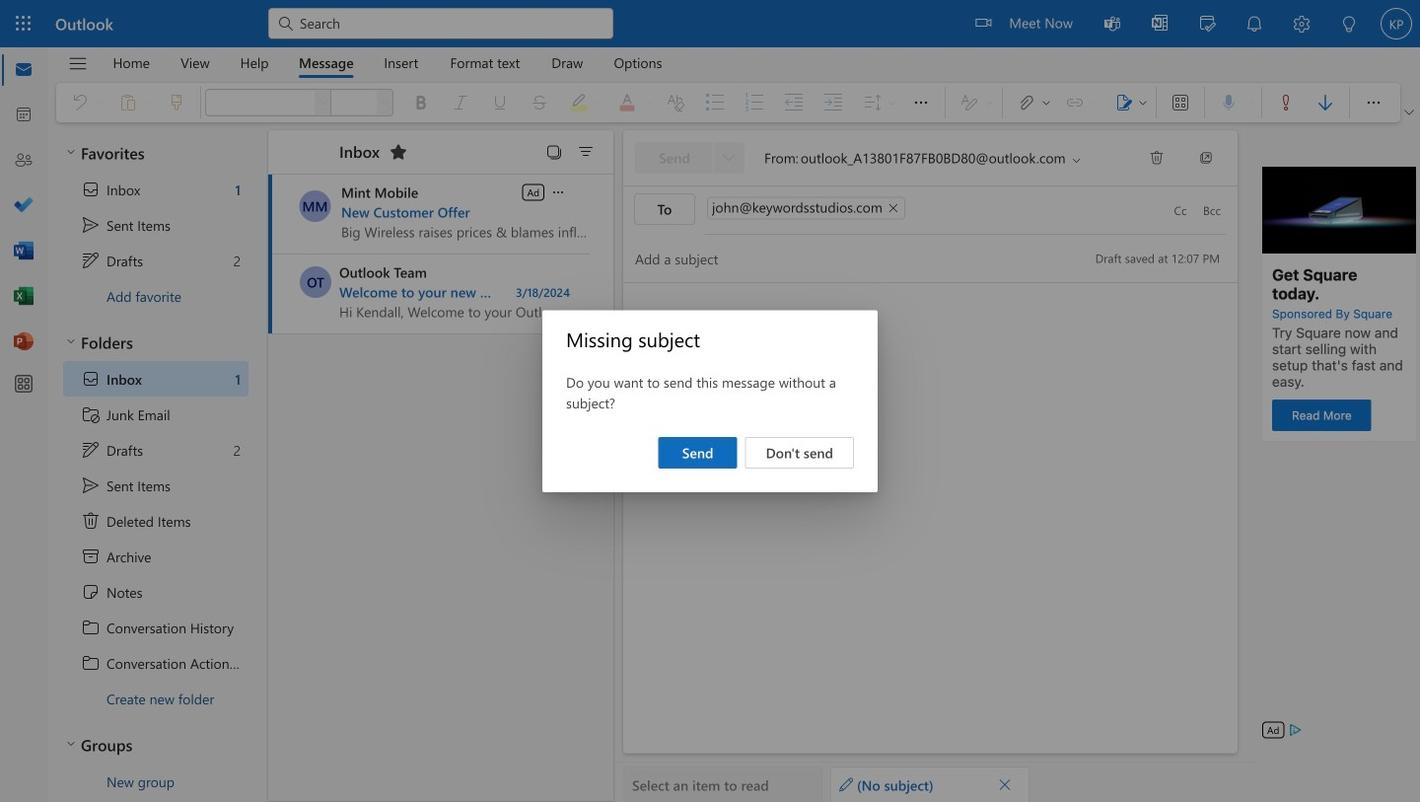 Task type: describe. For each thing, give the bounding box(es) containing it.
word image
[[14, 242, 34, 261]]

include group
[[1007, 83, 1153, 122]]

powerpoint image
[[14, 333, 34, 352]]

message list no conversations selected list box
[[268, 175, 615, 801]]

14 tree item from the top
[[63, 610, 249, 645]]

5 tree item from the top
[[63, 278, 249, 314]]

mail image
[[14, 60, 34, 80]]

excel image
[[14, 287, 34, 307]]

3 tree item from the top
[[63, 207, 249, 243]]

1 tree item from the top
[[63, 135, 249, 172]]

9 tree item from the top
[[63, 432, 249, 468]]

1 tree from the top
[[63, 135, 249, 326]]

7 tree item from the top
[[63, 361, 249, 397]]

18 tree item from the top
[[63, 764, 249, 799]]

more apps image
[[14, 375, 34, 395]]

basic text group
[[205, 83, 941, 122]]

1 horizontal spatial heading
[[543, 310, 878, 372]]

Message body, press Alt+F10 to exit text field
[[635, 299, 1227, 573]]

6 tree item from the top
[[63, 325, 249, 361]]



Task type: vqa. For each thing, say whether or not it's contained in the screenshot.
1st tree
yes



Task type: locate. For each thing, give the bounding box(es) containing it.
tree item
[[63, 135, 249, 172], [63, 172, 249, 207], [63, 207, 249, 243], [63, 243, 249, 278], [63, 278, 249, 314], [63, 325, 249, 361], [63, 361, 249, 397], [63, 397, 249, 432], [63, 432, 249, 468], [63, 468, 249, 503], [63, 503, 249, 539], [63, 539, 249, 574], [63, 574, 249, 610], [63, 610, 249, 645], [63, 645, 249, 681], [63, 681, 249, 716], [63, 727, 249, 764], [63, 764, 249, 799]]

11 tree item from the top
[[63, 503, 249, 539]]

clipboard group
[[60, 83, 196, 122]]

13 tree item from the top
[[63, 574, 249, 610]]

8 tree item from the top
[[63, 397, 249, 432]]

document
[[0, 0, 1421, 802]]

2 tree from the top
[[63, 361, 249, 728]]

10 tree item from the top
[[63, 468, 249, 503]]

1 vertical spatial heading
[[543, 310, 878, 372]]

15 tree item from the top
[[63, 645, 249, 681]]

16 tree item from the top
[[63, 681, 249, 716]]

outlook team image
[[300, 266, 332, 298]]

mint mobile image
[[299, 190, 331, 222]]

0 vertical spatial heading
[[339, 130, 414, 174]]

Add a subject text field
[[624, 243, 1078, 274]]

people image
[[14, 151, 34, 171]]

heading inside "message list" section
[[339, 130, 414, 174]]

application
[[0, 0, 1421, 802]]

1 vertical spatial tree
[[63, 361, 249, 728]]

banner
[[0, 0, 1421, 47]]

2 tree item from the top
[[63, 172, 249, 207]]

tags group
[[1267, 83, 1346, 118]]

0 horizontal spatial heading
[[339, 130, 414, 174]]

12 tree item from the top
[[63, 539, 249, 574]]

17 tree item from the top
[[63, 727, 249, 764]]

tab list
[[98, 47, 678, 78]]

dialog
[[0, 0, 1421, 802]]

calendar image
[[14, 106, 34, 125]]

0 vertical spatial tree
[[63, 135, 249, 326]]

to do image
[[14, 196, 34, 216]]

left-rail-appbar navigation
[[4, 47, 43, 365]]

message list section
[[268, 125, 615, 801]]

4 tree item from the top
[[63, 243, 249, 278]]

heading
[[339, 130, 414, 174], [543, 310, 878, 372]]

reading pane main content
[[616, 122, 1258, 802]]

set your advertising preferences image
[[1288, 722, 1304, 738]]

tree
[[63, 135, 249, 326], [63, 361, 249, 728]]

Select a conversation checkbox
[[300, 266, 332, 298]]



